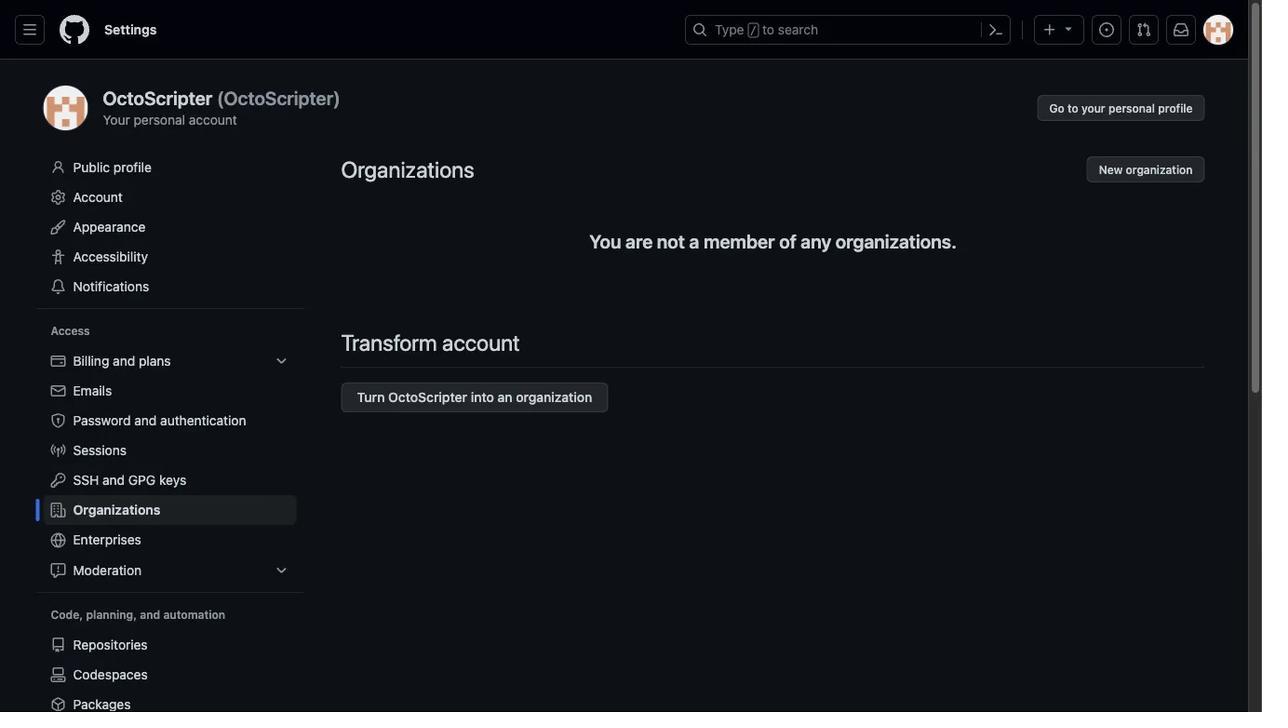 Task type: locate. For each thing, give the bounding box(es) containing it.
go to your personal profile link
[[1038, 95, 1205, 121]]

notifications
[[73, 279, 149, 294]]

codespaces
[[73, 667, 148, 683]]

organization right new
[[1126, 163, 1193, 176]]

1 vertical spatial octoscripter
[[388, 390, 468, 405]]

and
[[113, 353, 135, 369], [134, 413, 157, 428], [102, 473, 125, 488], [140, 609, 160, 622]]

1 horizontal spatial octoscripter
[[388, 390, 468, 405]]

account
[[189, 112, 237, 127], [442, 330, 520, 356]]

0 horizontal spatial organizations
[[73, 502, 161, 518]]

broadcast image
[[51, 443, 66, 458]]

go
[[1050, 102, 1065, 115]]

0 horizontal spatial to
[[763, 22, 775, 37]]

code, planning, and automation list
[[43, 630, 297, 712]]

octoscripter left the into
[[388, 390, 468, 405]]

password and authentication
[[73, 413, 246, 428]]

0 vertical spatial octoscripter
[[103, 87, 213, 109]]

access list
[[43, 346, 297, 586]]

1 vertical spatial to
[[1068, 102, 1079, 115]]

0 horizontal spatial personal
[[134, 112, 185, 127]]

new
[[1099, 163, 1123, 176]]

triangle down image
[[1062, 21, 1076, 36]]

to right "go"
[[1068, 102, 1079, 115]]

turn octoscripter into an organization
[[357, 390, 593, 405]]

account up public profile link
[[189, 112, 237, 127]]

and right ssh
[[102, 473, 125, 488]]

type
[[715, 22, 745, 37]]

search
[[778, 22, 819, 37]]

appearance
[[73, 219, 146, 235]]

moderation
[[73, 563, 142, 578]]

settings link
[[97, 15, 164, 45]]

notifications image
[[1174, 22, 1189, 37]]

accessibility
[[73, 249, 148, 264]]

@octoscripter image
[[43, 86, 88, 130]]

to
[[763, 22, 775, 37], [1068, 102, 1079, 115]]

transform account
[[341, 330, 520, 356]]

you are not a member of any organizations.
[[590, 230, 957, 252]]

appearance link
[[43, 212, 297, 242]]

codespaces image
[[51, 668, 66, 683]]

1 horizontal spatial account
[[442, 330, 520, 356]]

repositories link
[[43, 630, 297, 660]]

1 vertical spatial account
[[442, 330, 520, 356]]

and left plans
[[113, 353, 135, 369]]

(octoscripter)
[[217, 87, 341, 109]]

packages
[[73, 697, 131, 712]]

organizations
[[341, 156, 475, 183], [73, 502, 161, 518]]

accessibility image
[[51, 250, 66, 264]]

account inside octoscripter (octoscripter) your personal account
[[189, 112, 237, 127]]

0 vertical spatial profile
[[1159, 102, 1193, 115]]

password
[[73, 413, 131, 428]]

account up the into
[[442, 330, 520, 356]]

0 vertical spatial organization
[[1126, 163, 1193, 176]]

ssh and gpg keys
[[73, 473, 187, 488]]

globe image
[[51, 533, 66, 548]]

0 vertical spatial account
[[189, 112, 237, 127]]

new organization link
[[1087, 156, 1205, 183]]

0 horizontal spatial profile
[[113, 160, 152, 175]]

personal inside go to your personal profile link
[[1109, 102, 1156, 115]]

organization
[[1126, 163, 1193, 176], [516, 390, 593, 405]]

octoscripter inside turn octoscripter into an organization button
[[388, 390, 468, 405]]

and down emails 'link'
[[134, 413, 157, 428]]

public
[[73, 160, 110, 175]]

organization image
[[51, 503, 66, 518]]

and for plans
[[113, 353, 135, 369]]

1 vertical spatial profile
[[113, 160, 152, 175]]

1 vertical spatial organization
[[516, 390, 593, 405]]

personal for to
[[1109, 102, 1156, 115]]

profile up the new organization
[[1159, 102, 1193, 115]]

enterprises
[[73, 532, 141, 548]]

0 horizontal spatial octoscripter
[[103, 87, 213, 109]]

any
[[801, 230, 832, 252]]

0 vertical spatial to
[[763, 22, 775, 37]]

personal
[[1109, 102, 1156, 115], [134, 112, 185, 127]]

automation
[[163, 609, 225, 622]]

organization right an
[[516, 390, 593, 405]]

new organization
[[1099, 163, 1193, 176]]

person image
[[51, 160, 66, 175]]

1 vertical spatial organizations
[[73, 502, 161, 518]]

and for gpg
[[102, 473, 125, 488]]

profile right public
[[113, 160, 152, 175]]

ssh and gpg keys link
[[43, 466, 297, 495]]

notifications link
[[43, 272, 297, 302]]

octoscripter
[[103, 87, 213, 109], [388, 390, 468, 405]]

your
[[103, 112, 130, 127]]

gpg
[[128, 473, 156, 488]]

paintbrush image
[[51, 220, 66, 235]]

public profile link
[[43, 153, 297, 183]]

0 vertical spatial organizations
[[341, 156, 475, 183]]

personal inside octoscripter (octoscripter) your personal account
[[134, 112, 185, 127]]

password and authentication link
[[43, 406, 297, 436]]

profile
[[1159, 102, 1193, 115], [113, 160, 152, 175]]

planning,
[[86, 609, 137, 622]]

gear image
[[51, 190, 66, 205]]

and inside dropdown button
[[113, 353, 135, 369]]

0 horizontal spatial account
[[189, 112, 237, 127]]

and for authentication
[[134, 413, 157, 428]]

enterprises link
[[43, 525, 297, 556]]

codespaces link
[[43, 660, 297, 690]]

repo image
[[51, 638, 66, 653]]

go to your personal profile
[[1050, 102, 1193, 115]]

billing
[[73, 353, 109, 369]]

1 horizontal spatial personal
[[1109, 102, 1156, 115]]

octoscripter up your
[[103, 87, 213, 109]]

to right /
[[763, 22, 775, 37]]

0 horizontal spatial organization
[[516, 390, 593, 405]]

public profile
[[73, 160, 152, 175]]

octoscripter (octoscripter) your personal account
[[103, 87, 341, 127]]

1 horizontal spatial organization
[[1126, 163, 1193, 176]]

1 horizontal spatial profile
[[1159, 102, 1193, 115]]



Task type: describe. For each thing, give the bounding box(es) containing it.
billing and plans button
[[43, 346, 297, 376]]

package image
[[51, 697, 66, 712]]

account
[[73, 190, 123, 205]]

an
[[498, 390, 513, 405]]

transform
[[341, 330, 437, 356]]

turn
[[357, 390, 385, 405]]

turn octoscripter into an organization button
[[341, 383, 608, 413]]

your
[[1082, 102, 1106, 115]]

sessions
[[73, 443, 127, 458]]

1 horizontal spatial to
[[1068, 102, 1079, 115]]

are
[[626, 230, 653, 252]]

plus image
[[1043, 22, 1058, 37]]

accessibility link
[[43, 242, 297, 272]]

billing and plans
[[73, 353, 171, 369]]

personal for (octoscripter)
[[134, 112, 185, 127]]

key image
[[51, 473, 66, 488]]

keys
[[159, 473, 187, 488]]

organizations link
[[43, 495, 297, 525]]

git pull request image
[[1137, 22, 1152, 37]]

packages link
[[43, 690, 297, 712]]

access
[[51, 325, 90, 338]]

octoscripter inside octoscripter (octoscripter) your personal account
[[103, 87, 213, 109]]

and up repositories link
[[140, 609, 160, 622]]

code,
[[51, 609, 83, 622]]

repositories
[[73, 637, 148, 653]]

moderation button
[[43, 556, 297, 586]]

1 horizontal spatial organizations
[[341, 156, 475, 183]]

you
[[590, 230, 622, 252]]

/
[[750, 24, 757, 37]]

shield lock image
[[51, 413, 66, 428]]

emails
[[73, 383, 112, 399]]

of
[[780, 230, 797, 252]]

mail image
[[51, 384, 66, 399]]

emails link
[[43, 376, 297, 406]]

plans
[[139, 353, 171, 369]]

organization inside button
[[516, 390, 593, 405]]

type / to search
[[715, 22, 819, 37]]

authentication
[[160, 413, 246, 428]]

issue opened image
[[1100, 22, 1115, 37]]

not
[[657, 230, 685, 252]]

organizations inside access 'list'
[[73, 502, 161, 518]]

bell image
[[51, 279, 66, 294]]

homepage image
[[60, 15, 89, 45]]

account link
[[43, 183, 297, 212]]

code, planning, and automation
[[51, 609, 225, 622]]

ssh
[[73, 473, 99, 488]]

organizations.
[[836, 230, 957, 252]]

into
[[471, 390, 494, 405]]

command palette image
[[989, 22, 1004, 37]]

a
[[690, 230, 700, 252]]

settings
[[104, 22, 157, 37]]

member
[[704, 230, 775, 252]]

sessions link
[[43, 436, 297, 466]]



Task type: vqa. For each thing, say whether or not it's contained in the screenshot.
Type / to search
yes



